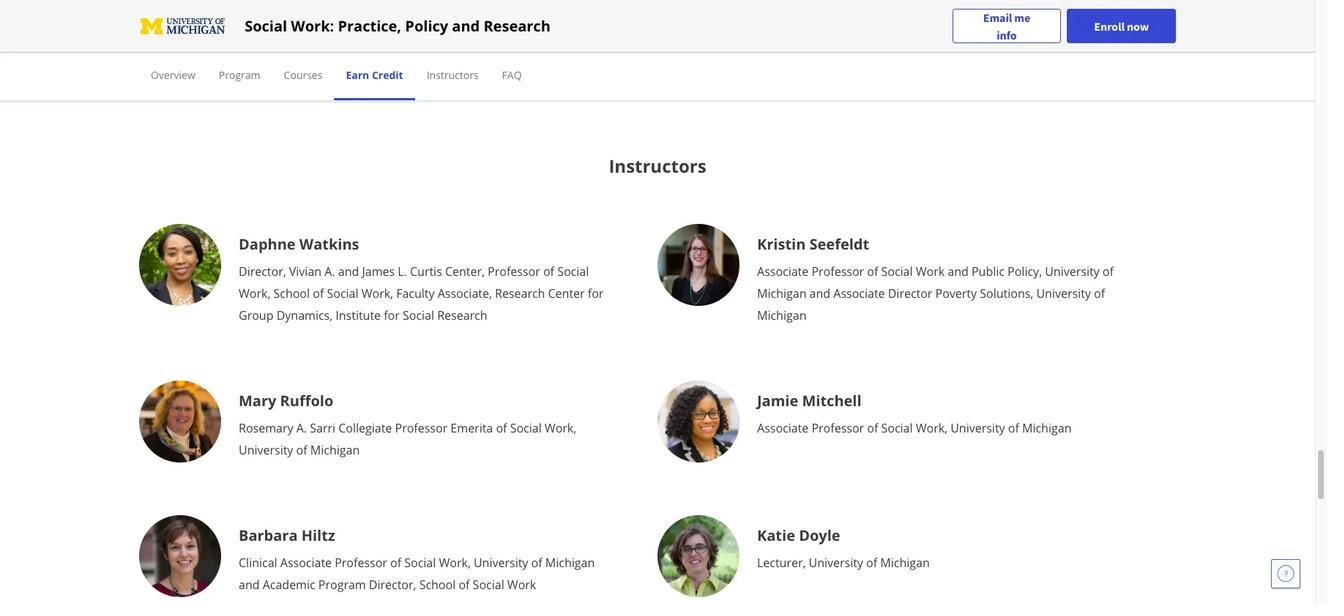 Task type: locate. For each thing, give the bounding box(es) containing it.
2 vertical spatial research
[[437, 308, 487, 324]]

associate professor of social work and public policy, university of michigan and associate director poverty solutions, university of michigan
[[757, 264, 1114, 324]]

mary ruffolo
[[239, 391, 333, 411]]

1 horizontal spatial for
[[588, 286, 604, 302]]

professor inside director, vivian a. and james l. curtis center, professor of social work, school of social work, faculty associate, research center for group dynamics, institute for social research
[[488, 264, 540, 280]]

0 horizontal spatial for
[[384, 308, 400, 324]]

academic
[[263, 577, 315, 593]]

kristin
[[757, 234, 806, 254]]

associate
[[757, 264, 809, 280], [833, 286, 885, 302], [757, 420, 809, 437], [280, 555, 332, 571]]

0 vertical spatial director,
[[239, 264, 286, 280]]

a. right the 'vivian'
[[325, 264, 335, 280]]

and down clinical
[[239, 577, 260, 593]]

instructors
[[427, 68, 479, 82], [609, 154, 706, 178]]

university
[[1045, 264, 1100, 280], [1036, 286, 1091, 302], [951, 420, 1005, 437], [239, 442, 293, 459], [474, 555, 528, 571], [809, 555, 863, 571]]

michigan inside the rosemary a. sarri collegiate professor emerita of social work, university of michigan
[[310, 442, 360, 459]]

school inside director, vivian a. and james l. curtis center, professor of social work, school of social work, faculty associate, research center for group dynamics, institute for social research
[[273, 286, 310, 302]]

practice,
[[338, 16, 401, 36]]

l.
[[398, 264, 407, 280]]

1 vertical spatial school
[[419, 577, 456, 593]]

school
[[273, 286, 310, 302], [419, 577, 456, 593]]

certificate menu element
[[139, 53, 1176, 100]]

director
[[888, 286, 932, 302]]

barbara
[[239, 526, 298, 546]]

a.
[[325, 264, 335, 280], [296, 420, 307, 437]]

michigan
[[757, 286, 807, 302], [757, 308, 807, 324], [1022, 420, 1072, 437], [310, 442, 360, 459], [545, 555, 595, 571], [880, 555, 930, 571]]

faq
[[502, 68, 522, 82]]

group
[[239, 308, 273, 324]]

faculty
[[396, 286, 435, 302]]

associate up 'academic'
[[280, 555, 332, 571]]

professor left emerita
[[395, 420, 448, 437]]

0 horizontal spatial instructors
[[427, 68, 479, 82]]

and left james
[[338, 264, 359, 280]]

courses
[[284, 68, 322, 82]]

social inside 'associate professor of social work and public policy, university of michigan and associate director poverty solutions, university of michigan'
[[881, 264, 913, 280]]

research up faq
[[484, 16, 550, 36]]

of
[[543, 264, 554, 280], [867, 264, 878, 280], [1103, 264, 1114, 280], [313, 286, 324, 302], [1094, 286, 1105, 302], [496, 420, 507, 437], [867, 420, 878, 437], [1008, 420, 1019, 437], [296, 442, 307, 459], [390, 555, 401, 571], [531, 555, 542, 571], [866, 555, 877, 571], [459, 577, 470, 593]]

university inside clinical associate professor of social work, university of michigan and academic program director, school of social work
[[474, 555, 528, 571]]

1 horizontal spatial work
[[916, 264, 945, 280]]

work inside clinical associate professor of social work, university of michigan and academic program director, school of social work
[[507, 577, 536, 593]]

0 vertical spatial school
[[273, 286, 310, 302]]

work
[[916, 264, 945, 280], [507, 577, 536, 593]]

for
[[588, 286, 604, 302], [384, 308, 400, 324]]

and inside clinical associate professor of social work, university of michigan and academic program director, school of social work
[[239, 577, 260, 593]]

0 vertical spatial program
[[219, 68, 260, 82]]

policy
[[405, 16, 448, 36]]

program left the courses link
[[219, 68, 260, 82]]

1 horizontal spatial school
[[419, 577, 456, 593]]

dynamics,
[[277, 308, 333, 324]]

0 horizontal spatial program
[[219, 68, 260, 82]]

a. inside the rosemary a. sarri collegiate professor emerita of social work, university of michigan
[[296, 420, 307, 437]]

overview
[[151, 68, 195, 82]]

doyle
[[799, 526, 840, 546]]

info
[[997, 27, 1017, 42]]

research
[[484, 16, 550, 36], [495, 286, 545, 302], [437, 308, 487, 324]]

1 vertical spatial program
[[318, 577, 366, 593]]

0 vertical spatial a.
[[325, 264, 335, 280]]

clinical associate professor of social work, university of michigan and academic program director, school of social work
[[239, 555, 595, 593]]

professor down hiltz at bottom
[[335, 555, 387, 571]]

1 vertical spatial a.
[[296, 420, 307, 437]]

email
[[983, 10, 1012, 25]]

professor down seefeldt at the top
[[812, 264, 864, 280]]

work,
[[239, 286, 270, 302], [361, 286, 393, 302], [545, 420, 576, 437], [916, 420, 948, 437], [439, 555, 471, 571]]

jamie
[[757, 391, 798, 411]]

jamie mitchell
[[757, 391, 861, 411]]

poverty
[[935, 286, 977, 302]]

0 horizontal spatial director,
[[239, 264, 286, 280]]

jamie mitchell image
[[658, 381, 740, 463]]

earn credit
[[346, 68, 403, 82]]

0 horizontal spatial school
[[273, 286, 310, 302]]

1 vertical spatial director,
[[369, 577, 416, 593]]

earn
[[346, 68, 369, 82]]

associate down kristin
[[757, 264, 809, 280]]

1 vertical spatial for
[[384, 308, 400, 324]]

1 horizontal spatial program
[[318, 577, 366, 593]]

now
[[1127, 19, 1149, 33]]

seefeldt
[[809, 234, 869, 254]]

0 horizontal spatial work
[[507, 577, 536, 593]]

professor
[[488, 264, 540, 280], [812, 264, 864, 280], [395, 420, 448, 437], [812, 420, 864, 437], [335, 555, 387, 571]]

barbara hiltz image
[[139, 516, 221, 598]]

program right 'academic'
[[318, 577, 366, 593]]

associate down jamie
[[757, 420, 809, 437]]

research down associate,
[[437, 308, 487, 324]]

kristin seefeldt image
[[658, 224, 740, 306]]

a. left the sarri
[[296, 420, 307, 437]]

and inside director, vivian a. and james l. curtis center, professor of social work, school of social work, faculty associate, research center for group dynamics, institute for social research
[[338, 264, 359, 280]]

1 vertical spatial work
[[507, 577, 536, 593]]

1 horizontal spatial director,
[[369, 577, 416, 593]]

program
[[219, 68, 260, 82], [318, 577, 366, 593]]

katie
[[757, 526, 795, 546]]

0 horizontal spatial a.
[[296, 420, 307, 437]]

0 vertical spatial work
[[916, 264, 945, 280]]

for down faculty
[[384, 308, 400, 324]]

and
[[452, 16, 480, 36], [338, 264, 359, 280], [948, 264, 969, 280], [810, 286, 830, 302], [239, 577, 260, 593]]

professor right the center,
[[488, 264, 540, 280]]

director,
[[239, 264, 286, 280], [369, 577, 416, 593]]

collegiate
[[338, 420, 392, 437]]

professor inside 'associate professor of social work and public policy, university of michigan and associate director poverty solutions, university of michigan'
[[812, 264, 864, 280]]

social
[[245, 16, 287, 36], [557, 264, 589, 280], [881, 264, 913, 280], [327, 286, 358, 302], [403, 308, 434, 324], [510, 420, 542, 437], [881, 420, 913, 437], [404, 555, 436, 571], [473, 577, 504, 593]]

1 vertical spatial instructors
[[609, 154, 706, 178]]

daphne watkins image
[[139, 224, 221, 306]]

work, inside the rosemary a. sarri collegiate professor emerita of social work, university of michigan
[[545, 420, 576, 437]]

curtis
[[410, 264, 442, 280]]

1 horizontal spatial a.
[[325, 264, 335, 280]]

rosemary
[[239, 420, 293, 437]]

research left center
[[495, 286, 545, 302]]

earn credit link
[[346, 68, 403, 82]]

solutions,
[[980, 286, 1033, 302]]

0 vertical spatial instructors
[[427, 68, 479, 82]]

for right center
[[588, 286, 604, 302]]



Task type: describe. For each thing, give the bounding box(es) containing it.
enroll now button
[[1067, 9, 1176, 43]]

social inside the rosemary a. sarri collegiate professor emerita of social work, university of michigan
[[510, 420, 542, 437]]

work, inside clinical associate professor of social work, university of michigan and academic program director, school of social work
[[439, 555, 471, 571]]

director, inside director, vivian a. and james l. curtis center, professor of social work, school of social work, faculty associate, research center for group dynamics, institute for social research
[[239, 264, 286, 280]]

center
[[548, 286, 585, 302]]

instructors inside certificate menu "element"
[[427, 68, 479, 82]]

associate,
[[438, 286, 492, 302]]

rosemary a. sarri collegiate professor emerita of social work, university of michigan
[[239, 420, 576, 459]]

sarri
[[310, 420, 335, 437]]

associate left director at the right of the page
[[833, 286, 885, 302]]

1 vertical spatial research
[[495, 286, 545, 302]]

katie doyle image
[[658, 516, 740, 598]]

social work: practice, policy and research
[[245, 16, 550, 36]]

clinical
[[239, 555, 277, 571]]

and up poverty
[[948, 264, 969, 280]]

faq link
[[502, 68, 522, 82]]

barbara hiltz
[[239, 526, 335, 546]]

mary ruffolo image
[[139, 381, 221, 463]]

program inside certificate menu "element"
[[219, 68, 260, 82]]

watkins
[[299, 234, 359, 254]]

me
[[1014, 10, 1030, 25]]

katie doyle
[[757, 526, 840, 546]]

emerita
[[451, 420, 493, 437]]

associate inside clinical associate professor of social work, university of michigan and academic program director, school of social work
[[280, 555, 332, 571]]

michigan inside clinical associate professor of social work, university of michigan and academic program director, school of social work
[[545, 555, 595, 571]]

work inside 'associate professor of social work and public policy, university of michigan and associate director poverty solutions, university of michigan'
[[916, 264, 945, 280]]

0 vertical spatial for
[[588, 286, 604, 302]]

hiltz
[[301, 526, 335, 546]]

director, inside clinical associate professor of social work, university of michigan and academic program director, school of social work
[[369, 577, 416, 593]]

courses link
[[284, 68, 322, 82]]

program inside clinical associate professor of social work, university of michigan and academic program director, school of social work
[[318, 577, 366, 593]]

institute
[[336, 308, 381, 324]]

instructors link
[[427, 68, 479, 82]]

email me info
[[983, 10, 1030, 42]]

director, vivian a. and james l. curtis center, professor of social work, school of social work, faculty associate, research center for group dynamics, institute for social research
[[239, 264, 604, 324]]

lecturer, university of michigan
[[757, 555, 930, 571]]

university of michigan image
[[139, 14, 227, 38]]

school inside clinical associate professor of social work, university of michigan and academic program director, school of social work
[[419, 577, 456, 593]]

and down kristin seefeldt
[[810, 286, 830, 302]]

policy,
[[1008, 264, 1042, 280]]

ruffolo
[[280, 391, 333, 411]]

program link
[[219, 68, 260, 82]]

daphne watkins
[[239, 234, 359, 254]]

daphne
[[239, 234, 296, 254]]

vivian
[[289, 264, 322, 280]]

kristin seefeldt
[[757, 234, 869, 254]]

1 horizontal spatial instructors
[[609, 154, 706, 178]]

credit
[[372, 68, 403, 82]]

and right "policy"
[[452, 16, 480, 36]]

0 vertical spatial research
[[484, 16, 550, 36]]

overview link
[[151, 68, 195, 82]]

email me info button
[[952, 8, 1061, 44]]

help center image
[[1277, 565, 1295, 583]]

a. inside director, vivian a. and james l. curtis center, professor of social work, school of social work, faculty associate, research center for group dynamics, institute for social research
[[325, 264, 335, 280]]

james
[[362, 264, 395, 280]]

professor inside clinical associate professor of social work, university of michigan and academic program director, school of social work
[[335, 555, 387, 571]]

enroll
[[1094, 19, 1125, 33]]

public
[[972, 264, 1005, 280]]

mitchell
[[802, 391, 861, 411]]

enroll now
[[1094, 19, 1149, 33]]

university inside the rosemary a. sarri collegiate professor emerita of social work, university of michigan
[[239, 442, 293, 459]]

lecturer,
[[757, 555, 806, 571]]

mary
[[239, 391, 276, 411]]

center,
[[445, 264, 485, 280]]

professor inside the rosemary a. sarri collegiate professor emerita of social work, university of michigan
[[395, 420, 448, 437]]

associate professor of social work, university of michigan
[[757, 420, 1072, 437]]

work:
[[291, 16, 334, 36]]

professor down mitchell
[[812, 420, 864, 437]]



Task type: vqa. For each thing, say whether or not it's contained in the screenshot.
Clinical
yes



